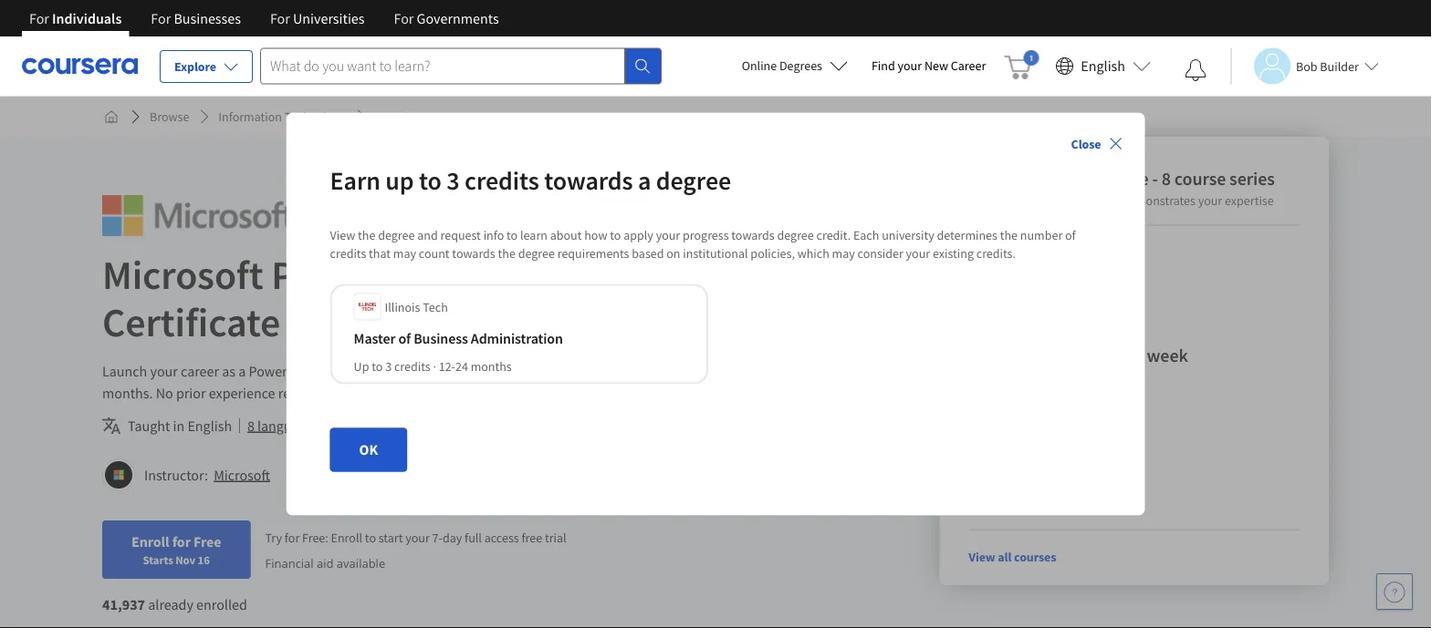 Task type: locate. For each thing, give the bounding box(es) containing it.
1 vertical spatial microsoft
[[214, 466, 270, 485]]

that right credential
[[1098, 193, 1119, 209]]

1 vertical spatial of
[[398, 330, 411, 348]]

aid
[[317, 555, 334, 572]]

your up the no
[[150, 362, 178, 381]]

instructor:
[[144, 466, 208, 485]]

for left universities
[[270, 9, 290, 27]]

earn
[[330, 164, 380, 196], [969, 193, 993, 209]]

for for businesses
[[151, 9, 171, 27]]

for inside try for free: enroll to start your 7-day full access free trial financial aid available
[[285, 530, 300, 547]]

0 horizontal spatial view
[[330, 227, 355, 243]]

1 horizontal spatial months
[[982, 345, 1041, 367]]

career inside launch your career as a power bi analyst. learn the in-demand business intelligence skills that will have you job-ready in less than 5 months. no prior experience required to get started.
[[181, 362, 219, 381]]

0 horizontal spatial credits
[[330, 245, 366, 262]]

may left "count"
[[393, 245, 416, 262]]

a up determines
[[996, 193, 1002, 209]]

1 vertical spatial certificate
[[102, 297, 280, 347]]

available up ok
[[322, 417, 376, 435]]

0 horizontal spatial 5
[[893, 362, 900, 381]]

trial
[[545, 530, 566, 547]]

technology
[[285, 109, 346, 125]]

career inside professional certificate - 8 course series earn a career credential that demonstrates your expertise
[[1005, 193, 1038, 209]]

1 vertical spatial career
[[181, 362, 219, 381]]

0 vertical spatial credits
[[465, 164, 539, 196]]

your left 7-
[[405, 530, 430, 547]]

0 vertical spatial available
[[322, 417, 376, 435]]

bi inside "microsoft power bi data analyst professional certificate"
[[388, 249, 423, 300]]

available
[[322, 417, 376, 435], [337, 555, 385, 572]]

microsoft image
[[102, 195, 293, 236]]

enroll inside try for free: enroll to start your 7-day full access free trial financial aid available
[[331, 530, 362, 547]]

professional
[[969, 167, 1065, 190], [653, 249, 866, 300]]

bi down and
[[388, 249, 423, 300]]

3 for from the left
[[270, 9, 290, 27]]

certificate down close button
[[1068, 167, 1149, 190]]

2 for from the left
[[151, 9, 171, 27]]

may
[[393, 245, 416, 262], [832, 245, 855, 262], [479, 417, 506, 435]]

a inside professional certificate - 8 course series earn a career credential that demonstrates your expertise
[[996, 193, 1002, 209]]

0 horizontal spatial bi
[[290, 362, 303, 381]]

your inside professional certificate - 8 course series earn a career credential that demonstrates your expertise
[[1198, 193, 1222, 209]]

hours
[[1086, 345, 1131, 367]]

8 languages available
[[247, 417, 376, 435]]

your right find
[[898, 58, 922, 74]]

bi
[[388, 249, 423, 300], [290, 362, 303, 381]]

2 vertical spatial credits
[[394, 358, 430, 375]]

your down "course"
[[1198, 193, 1222, 209]]

1 horizontal spatial certificate
[[1068, 167, 1149, 190]]

for left the individuals
[[29, 9, 49, 27]]

degree up progress
[[656, 164, 731, 196]]

bi up required
[[290, 362, 303, 381]]

2 vertical spatial that
[[650, 362, 674, 381]]

microsoft down microsoft image
[[102, 249, 263, 300]]

view
[[330, 227, 355, 243], [969, 549, 995, 566]]

0 horizontal spatial of
[[398, 330, 411, 348]]

your
[[898, 58, 922, 74], [1198, 193, 1222, 209], [656, 227, 680, 243], [906, 245, 930, 262], [150, 362, 178, 381], [405, 530, 430, 547]]

english button
[[1048, 37, 1158, 96]]

microsoft right instructor:
[[214, 466, 270, 485]]

4 for from the left
[[394, 9, 414, 27]]

view inside the view the degree and request info to learn about how to apply your progress towards degree credit. each university determines the number of credits that may count towards the degree requirements based on institutional policies, which may consider your existing credits.
[[330, 227, 355, 243]]

earn left up
[[330, 164, 380, 196]]

1 horizontal spatial 3
[[447, 164, 460, 196]]

expertise
[[1225, 193, 1274, 209]]

0 vertical spatial in
[[821, 362, 833, 381]]

which
[[797, 245, 829, 262]]

english inside button
[[1081, 57, 1125, 75]]

for
[[285, 530, 300, 547], [172, 533, 191, 551]]

1 horizontal spatial for
[[285, 530, 300, 547]]

-
[[1152, 167, 1158, 190]]

1 horizontal spatial view
[[969, 549, 995, 566]]

0 horizontal spatial career
[[181, 362, 219, 381]]

up
[[354, 358, 369, 375]]

view for view all courses
[[969, 549, 995, 566]]

power
[[271, 249, 380, 300], [249, 362, 287, 381]]

translated
[[550, 417, 612, 435]]

0 vertical spatial power
[[271, 249, 380, 300]]

1 vertical spatial bi
[[290, 362, 303, 381]]

2 horizontal spatial towards
[[731, 227, 775, 243]]

0 vertical spatial 8
[[1162, 167, 1171, 190]]

power up experience
[[249, 362, 287, 381]]

for up the nov
[[172, 533, 191, 551]]

7-
[[432, 530, 443, 547]]

job-
[[760, 362, 784, 381]]

towards down request
[[452, 245, 495, 262]]

5 right than
[[893, 362, 900, 381]]

41,937 already enrolled
[[102, 596, 247, 614]]

business
[[486, 362, 540, 381]]

1 vertical spatial in
[[173, 417, 185, 435]]

0 horizontal spatial professional
[[653, 249, 866, 300]]

1 horizontal spatial 8
[[1162, 167, 1171, 190]]

online degrees button
[[727, 46, 862, 86]]

that left "count"
[[369, 245, 391, 262]]

for right 'try'
[[285, 530, 300, 547]]

1 horizontal spatial earn
[[969, 193, 993, 209]]

home image
[[104, 110, 119, 124]]

1 horizontal spatial that
[[650, 362, 674, 381]]

1 for from the left
[[29, 9, 49, 27]]

1 vertical spatial available
[[337, 555, 385, 572]]

for inside enroll for free starts nov 16
[[172, 533, 191, 551]]

credits left "count"
[[330, 245, 366, 262]]

your inside launch your career as a power bi analyst. learn the in-demand business intelligence skills that will have you job-ready in less than 5 months. no prior experience required to get started.
[[150, 362, 178, 381]]

certificate up as
[[102, 297, 280, 347]]

show notifications image
[[1185, 59, 1207, 81]]

power inside "microsoft power bi data analyst professional certificate"
[[271, 249, 380, 300]]

view for view the degree and request info to learn about how to apply your progress towards degree credit. each university determines the number of credits that may count towards the degree requirements based on institutional policies, which may consider your existing credits.
[[330, 227, 355, 243]]

degree up which
[[777, 227, 814, 243]]

english up close button
[[1081, 57, 1125, 75]]

online degrees
[[742, 58, 822, 74]]

5 left at
[[969, 345, 978, 367]]

businesses
[[174, 9, 241, 27]]

0 vertical spatial english
[[1081, 57, 1125, 75]]

1 horizontal spatial credits
[[394, 358, 430, 375]]

0 vertical spatial view
[[330, 227, 355, 243]]

available inside button
[[322, 417, 376, 435]]

financial aid available button
[[265, 555, 385, 572]]

that inside the view the degree and request info to learn about how to apply your progress towards degree credit. each university determines the number of credits that may count towards the degree requirements based on institutional policies, which may consider your existing credits.
[[369, 245, 391, 262]]

1 horizontal spatial of
[[1065, 227, 1076, 243]]

already
[[148, 596, 193, 614]]

0 horizontal spatial in
[[173, 417, 185, 435]]

professional inside "microsoft power bi data analyst professional certificate"
[[653, 249, 866, 300]]

0 vertical spatial 3
[[447, 164, 460, 196]]

master of business administration
[[354, 330, 563, 348]]

1 horizontal spatial professional
[[969, 167, 1065, 190]]

·
[[433, 358, 436, 375]]

0 vertical spatial professional
[[969, 167, 1065, 190]]

enroll inside enroll for free starts nov 16
[[131, 533, 169, 551]]

ok button
[[330, 429, 407, 472]]

2 horizontal spatial credits
[[465, 164, 539, 196]]

languages
[[257, 417, 319, 435]]

0 horizontal spatial 3
[[385, 358, 392, 375]]

find
[[872, 58, 895, 74]]

view left 'all'
[[969, 549, 995, 566]]

0 vertical spatial bi
[[388, 249, 423, 300]]

5 months at 10 hours a week
[[969, 345, 1188, 367]]

have
[[702, 362, 731, 381]]

2 vertical spatial towards
[[452, 245, 495, 262]]

0 horizontal spatial months
[[471, 358, 512, 375]]

0 vertical spatial that
[[1098, 193, 1119, 209]]

1 horizontal spatial 5
[[969, 345, 978, 367]]

certificate inside "microsoft power bi data analyst professional certificate"
[[102, 297, 280, 347]]

1 vertical spatial 8
[[247, 417, 255, 435]]

0 vertical spatial certificate
[[1068, 167, 1149, 190]]

8 down experience
[[247, 417, 255, 435]]

1 vertical spatial professional
[[653, 249, 866, 300]]

earn up to 3 credits towards a degree
[[330, 164, 731, 196]]

1 horizontal spatial career
[[1005, 193, 1038, 209]]

the left and
[[358, 227, 376, 243]]

security link
[[368, 100, 427, 133]]

0 horizontal spatial certificate
[[102, 297, 280, 347]]

university
[[882, 227, 934, 243]]

1 vertical spatial power
[[249, 362, 287, 381]]

2 horizontal spatial may
[[832, 245, 855, 262]]

eligible
[[991, 497, 1032, 514]]

career up prior
[[181, 362, 219, 381]]

0 horizontal spatial earn
[[330, 164, 380, 196]]

requirements
[[557, 245, 629, 262]]

for left businesses
[[151, 9, 171, 27]]

0 vertical spatial career
[[1005, 193, 1038, 209]]

english down prior
[[188, 417, 232, 435]]

professional inside professional certificate - 8 course series earn a career credential that demonstrates your expertise
[[969, 167, 1065, 190]]

may left not
[[479, 417, 506, 435]]

1 horizontal spatial english
[[1081, 57, 1125, 75]]

intelligence
[[543, 362, 613, 381]]

in
[[821, 362, 833, 381], [173, 417, 185, 435]]

free
[[194, 533, 221, 551]]

earn inside professional certificate - 8 course series earn a career credential that demonstrates your expertise
[[969, 193, 993, 209]]

request
[[440, 227, 481, 243]]

close button
[[1064, 127, 1130, 160]]

available inside try for free: enroll to start your 7-day full access free trial financial aid available
[[337, 555, 385, 572]]

analyst.
[[305, 362, 353, 381]]

browse link
[[142, 100, 197, 133]]

None search field
[[260, 48, 662, 84]]

10
[[1064, 345, 1082, 367]]

microsoft image
[[105, 462, 132, 489]]

months inside earn up to 3 credits towards a degree dialog
[[471, 358, 512, 375]]

of
[[1065, 227, 1076, 243], [398, 330, 411, 348]]

earn inside earn up to 3 credits towards a degree dialog
[[330, 164, 380, 196]]

41,937
[[102, 596, 145, 614]]

for for individuals
[[29, 9, 49, 27]]

a up the apply
[[638, 164, 651, 196]]

universities
[[293, 9, 365, 27]]

1 vertical spatial credits
[[330, 245, 366, 262]]

What do you want to learn? text field
[[260, 48, 625, 84]]

for left governments
[[394, 9, 414, 27]]

progress
[[683, 227, 729, 243]]

1 horizontal spatial enroll
[[331, 530, 362, 547]]

1 horizontal spatial towards
[[544, 164, 633, 196]]

credits up the info
[[465, 164, 539, 196]]

and
[[417, 227, 438, 243]]

earn up to 3 credits towards a degree dialog
[[286, 113, 1145, 516]]

view left and
[[330, 227, 355, 243]]

1 vertical spatial towards
[[731, 227, 775, 243]]

degree left and
[[378, 227, 415, 243]]

8 languages available button
[[247, 415, 376, 437]]

towards up the how
[[544, 164, 633, 196]]

0 horizontal spatial enroll
[[131, 533, 169, 551]]

enroll up starts
[[131, 533, 169, 551]]

enroll right free:
[[331, 530, 362, 547]]

months left at
[[982, 345, 1041, 367]]

enrolled
[[196, 596, 247, 614]]

1 vertical spatial view
[[969, 549, 995, 566]]

how
[[584, 227, 607, 243]]

in right "taught"
[[173, 417, 185, 435]]

that left will
[[650, 362, 674, 381]]

8 right -
[[1162, 167, 1171, 190]]

not
[[509, 417, 529, 435]]

career up number
[[1005, 193, 1038, 209]]

0 horizontal spatial towards
[[452, 245, 495, 262]]

0 horizontal spatial that
[[369, 245, 391, 262]]

1 vertical spatial 3
[[385, 358, 392, 375]]

microsoft
[[102, 249, 263, 300], [214, 466, 270, 485]]

in left less
[[821, 362, 833, 381]]

1 horizontal spatial bi
[[388, 249, 423, 300]]

0 horizontal spatial for
[[172, 533, 191, 551]]

info
[[483, 227, 504, 243]]

information technology link
[[211, 100, 354, 133]]

may down credit. at the right
[[832, 245, 855, 262]]

5 inside launch your career as a power bi analyst. learn the in-demand business intelligence skills that will have you job-ready in less than 5 months. no prior experience required to get started.
[[893, 362, 900, 381]]

2 horizontal spatial that
[[1098, 193, 1119, 209]]

towards up policies,
[[731, 227, 775, 243]]

towards
[[544, 164, 633, 196], [731, 227, 775, 243], [452, 245, 495, 262]]

0 vertical spatial of
[[1065, 227, 1076, 243]]

0 horizontal spatial english
[[188, 417, 232, 435]]

0 vertical spatial microsoft
[[102, 249, 263, 300]]

certificate
[[1068, 167, 1149, 190], [102, 297, 280, 347]]

the inside launch your career as a power bi analyst. learn the in-demand business intelligence skills that will have you job-ready in less than 5 months. no prior experience required to get started.
[[393, 362, 414, 381]]

the left in-
[[393, 362, 414, 381]]

0 horizontal spatial 8
[[247, 417, 255, 435]]

available right 'aid'
[[337, 555, 385, 572]]

of up reviews)
[[1065, 227, 1076, 243]]

certificate inside professional certificate - 8 course series earn a career credential that demonstrates your expertise
[[1068, 167, 1149, 190]]

3
[[447, 164, 460, 196], [385, 358, 392, 375]]

to inside launch your career as a power bi analyst. learn the in-demand business intelligence skills that will have you job-ready in less than 5 months. no prior experience required to get started.
[[333, 384, 346, 403]]

see eligible degrees button
[[969, 497, 1079, 515]]

1 horizontal spatial in
[[821, 362, 833, 381]]

the
[[358, 227, 376, 243], [1000, 227, 1018, 243], [498, 245, 516, 262], [393, 362, 414, 381]]

be
[[532, 417, 547, 435]]

enroll
[[331, 530, 362, 547], [131, 533, 169, 551]]

1 vertical spatial that
[[369, 245, 391, 262]]

of right master
[[398, 330, 411, 348]]

power up master
[[271, 249, 380, 300]]

a right as
[[238, 362, 246, 381]]

months right 24
[[471, 358, 512, 375]]

credits left ·
[[394, 358, 430, 375]]

up
[[385, 164, 414, 196]]

up to 3 credits · 12-24 months
[[354, 358, 512, 375]]

earn up determines
[[969, 193, 993, 209]]



Task type: describe. For each thing, give the bounding box(es) containing it.
of inside the view the degree and request info to learn about how to apply your progress towards degree credit. each university determines the number of credits that may count towards the degree requirements based on institutional policies, which may consider your existing credits.
[[1065, 227, 1076, 243]]

for universities
[[270, 9, 365, 27]]

day
[[443, 530, 462, 547]]

24
[[455, 358, 468, 375]]

1 horizontal spatial may
[[479, 417, 506, 435]]

find your new career link
[[862, 55, 995, 78]]

access
[[484, 530, 519, 547]]

credits inside the view the degree and request info to learn about how to apply your progress towards degree credit. each university determines the number of credits that may count towards the degree requirements based on institutional policies, which may consider your existing credits.
[[330, 245, 366, 262]]

each
[[853, 227, 879, 243]]

credential
[[1041, 193, 1095, 209]]

for for enroll
[[172, 533, 191, 551]]

courses
[[1014, 549, 1056, 566]]

credits.
[[976, 245, 1016, 262]]

free
[[522, 530, 542, 547]]

number
[[1020, 227, 1063, 243]]

for for universities
[[270, 9, 290, 27]]

12-
[[439, 358, 455, 375]]

apply
[[624, 227, 653, 243]]

8 inside button
[[247, 417, 255, 435]]

banner navigation
[[15, 0, 514, 37]]

for individuals
[[29, 9, 122, 27]]

explore
[[174, 58, 216, 75]]

administration
[[471, 330, 563, 348]]

8 inside professional certificate - 8 course series earn a career credential that demonstrates your expertise
[[1162, 167, 1171, 190]]

demand
[[433, 362, 484, 381]]

view the degree and request info to learn about how to apply your progress towards degree credit. each university determines the number of credits that may count towards the degree requirements based on institutional policies, which may consider your existing credits.
[[330, 227, 1076, 262]]

degrees
[[779, 58, 822, 74]]

online
[[742, 58, 777, 74]]

count
[[419, 245, 450, 262]]

instructor: microsoft
[[144, 466, 270, 485]]

degrees
[[1035, 497, 1079, 514]]

week
[[1147, 345, 1188, 367]]

existing
[[933, 245, 974, 262]]

consider
[[858, 245, 903, 262]]

institutional
[[683, 245, 748, 262]]

reviews)
[[1043, 246, 1088, 262]]

no
[[156, 384, 173, 403]]

microsoft inside "microsoft power bi data analyst professional certificate"
[[102, 249, 263, 300]]

the up credits.
[[1000, 227, 1018, 243]]

degree down the learn
[[518, 245, 555, 262]]

about
[[550, 227, 582, 243]]

based
[[632, 245, 664, 262]]

16
[[198, 553, 210, 568]]

a inside dialog
[[638, 164, 651, 196]]

a left week
[[1134, 345, 1143, 367]]

series
[[1230, 167, 1275, 190]]

help center image
[[1384, 581, 1406, 603]]

power inside launch your career as a power bi analyst. learn the in-demand business intelligence skills that will have you job-ready in less than 5 months. no prior experience required to get started.
[[249, 362, 287, 381]]

that inside launch your career as a power bi analyst. learn the in-demand business intelligence skills that will have you job-ready in less than 5 months. no prior experience required to get started.
[[650, 362, 674, 381]]

professional certificate - 8 course series earn a career credential that demonstrates your expertise
[[969, 167, 1275, 209]]

bob
[[1296, 58, 1318, 74]]

will
[[677, 362, 699, 381]]

bob builder
[[1296, 58, 1359, 74]]

to inside try for free: enroll to start your 7-day full access free trial financial aid available
[[365, 530, 376, 547]]

see
[[969, 497, 989, 514]]

at
[[1045, 345, 1060, 367]]

prior
[[176, 384, 206, 403]]

1 vertical spatial english
[[188, 417, 232, 435]]

in inside launch your career as a power bi analyst. learn the in-demand business intelligence skills that will have you job-ready in less than 5 months. no prior experience required to get started.
[[821, 362, 833, 381]]

browse
[[150, 109, 189, 125]]

enroll for free starts nov 16
[[131, 533, 221, 568]]

0 horizontal spatial may
[[393, 245, 416, 262]]

4.6
[[969, 242, 992, 265]]

for for try
[[285, 530, 300, 547]]

in-
[[416, 362, 433, 381]]

started.
[[371, 384, 417, 403]]

view all courses link
[[969, 549, 1056, 566]]

illinois tech
[[385, 299, 448, 315]]

career
[[951, 58, 986, 74]]

view all courses
[[969, 549, 1056, 566]]

taught
[[128, 417, 170, 435]]

experience
[[209, 384, 275, 403]]

less
[[836, 362, 859, 381]]

governments
[[417, 9, 499, 27]]

financial
[[265, 555, 314, 572]]

information technology
[[218, 109, 346, 125]]

master of business administration link
[[354, 328, 699, 350]]

individuals
[[52, 9, 122, 27]]

as
[[222, 362, 236, 381]]

on
[[667, 245, 680, 262]]

your down university
[[906, 245, 930, 262]]

for businesses
[[151, 9, 241, 27]]

explore button
[[160, 50, 253, 83]]

coursera image
[[22, 51, 138, 81]]

course
[[1175, 167, 1226, 190]]

the down the info
[[498, 245, 516, 262]]

bi inside launch your career as a power bi analyst. learn the in-demand business intelligence skills that will have you job-ready in less than 5 months. no prior experience required to get started.
[[290, 362, 303, 381]]

launch your career as a power bi analyst. learn the in-demand business intelligence skills that will have you job-ready in less than 5 months. no prior experience required to get started.
[[102, 362, 900, 403]]

skills
[[616, 362, 647, 381]]

0 vertical spatial towards
[[544, 164, 633, 196]]

ok
[[359, 441, 378, 460]]

start
[[379, 530, 403, 547]]

that inside professional certificate - 8 course series earn a career credential that demonstrates your expertise
[[1098, 193, 1119, 209]]

for for governments
[[394, 9, 414, 27]]

free:
[[302, 530, 328, 547]]

microsoft link
[[214, 466, 270, 485]]

master
[[354, 330, 396, 348]]

analyst
[[518, 249, 645, 300]]

learn
[[520, 227, 548, 243]]

policies,
[[751, 245, 795, 262]]

launch
[[102, 362, 147, 381]]

security
[[376, 109, 419, 125]]

than
[[862, 362, 890, 381]]

full
[[465, 530, 482, 547]]

your up on
[[656, 227, 680, 243]]

see eligible degrees
[[969, 497, 1079, 514]]

some content may not be translated
[[391, 417, 612, 435]]

starts
[[143, 553, 173, 568]]

your inside try for free: enroll to start your 7-day full access free trial financial aid available
[[405, 530, 430, 547]]

a inside launch your career as a power bi analyst. learn the in-demand business intelligence skills that will have you job-ready in less than 5 months. no prior experience required to get started.
[[238, 362, 246, 381]]

learn
[[356, 362, 391, 381]]

shopping cart: 1 item image
[[1004, 50, 1039, 79]]

builder
[[1320, 58, 1359, 74]]

demonstrates
[[1122, 193, 1196, 209]]



Task type: vqa. For each thing, say whether or not it's contained in the screenshot.
which
yes



